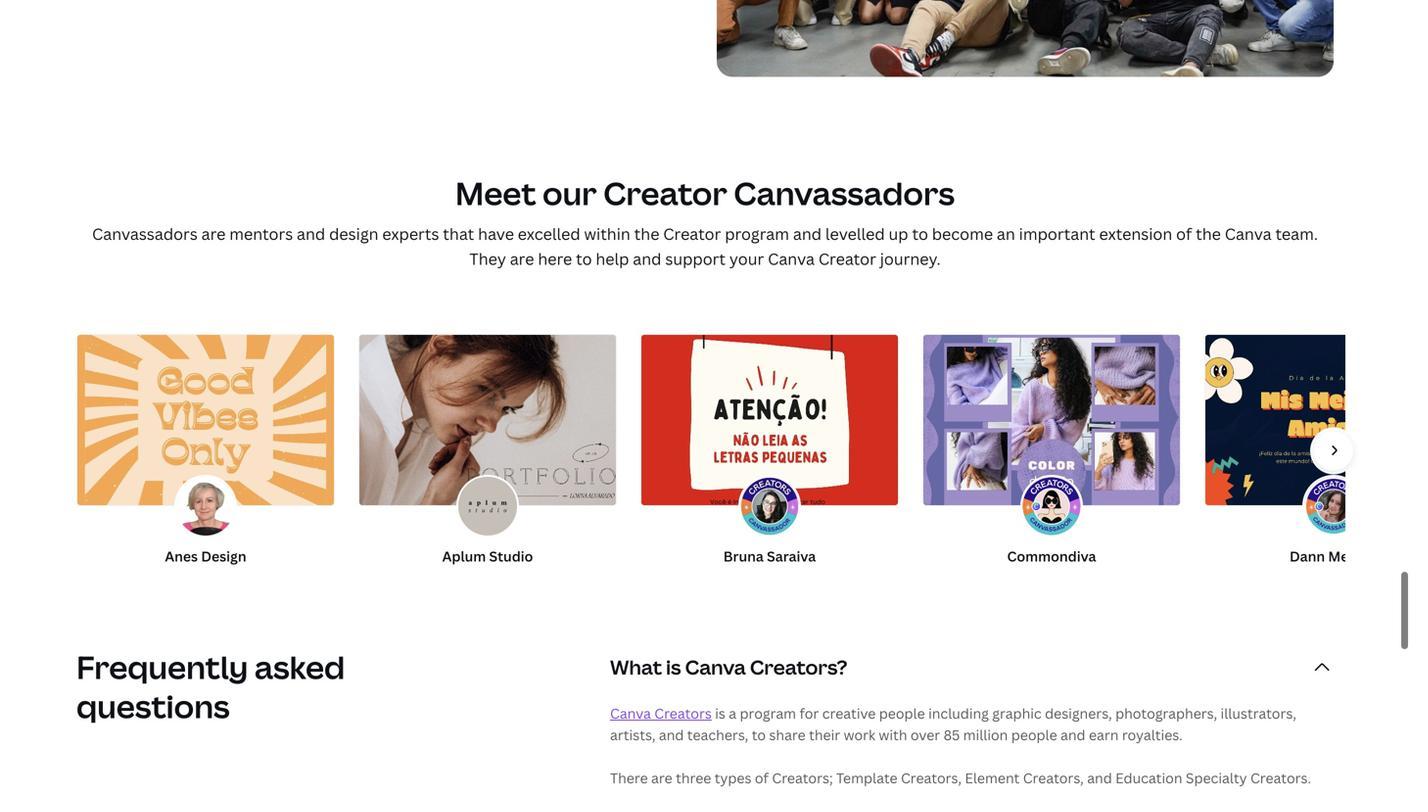 Task type: describe. For each thing, give the bounding box(es) containing it.
1 creators, from the left
[[901, 769, 962, 788]]

that
[[443, 223, 474, 244]]

and down earn
[[1088, 769, 1113, 788]]

of inside the meet our creator canvassadors canvassadors are mentors and design experts that have excelled within the creator program and levelled up to become an important extension of the canva team. they are here to help and support your canva creator journey.
[[1177, 223, 1192, 244]]

template
[[837, 769, 898, 788]]

support
[[665, 248, 726, 269]]

education
[[1116, 769, 1183, 788]]

is a program for creative people including graphic designers, photographers, illustrators, artists, and teachers, to share their work with over 85 million people and earn royalties.
[[610, 704, 1297, 745]]

canva creators
[[610, 704, 712, 723]]

1 horizontal spatial are
[[510, 248, 534, 269]]

team.
[[1276, 223, 1318, 244]]

85
[[944, 726, 960, 745]]

levelled
[[826, 223, 885, 244]]

million
[[964, 726, 1008, 745]]

meet our creator canvassadors canvassadors are mentors and design experts that have excelled within the creator program and levelled up to become an important extension of the canva team. they are here to help and support your canva creator journey.
[[92, 172, 1318, 269]]

artists,
[[610, 726, 656, 745]]

three
[[676, 769, 712, 788]]

commondiva
[[1008, 547, 1097, 566]]

dann medina
[[1290, 547, 1378, 566]]

share
[[769, 726, 806, 745]]

and left design on the left top of page
[[297, 223, 325, 244]]

and right help
[[633, 248, 662, 269]]

your
[[730, 248, 764, 269]]

illustrators,
[[1221, 704, 1297, 723]]

medina
[[1329, 547, 1378, 566]]

graphic
[[993, 704, 1042, 723]]

including
[[929, 704, 989, 723]]

creative
[[823, 704, 876, 723]]

1 vertical spatial to
[[576, 248, 592, 269]]

photographers,
[[1116, 704, 1218, 723]]

canva right your
[[768, 248, 815, 269]]

0 horizontal spatial of
[[755, 769, 769, 788]]

is inside is a program for creative people including graphic designers, photographers, illustrators, artists, and teachers, to share their work with over 85 million people and earn royalties.
[[715, 704, 726, 723]]

with
[[879, 726, 908, 745]]

royalties.
[[1122, 726, 1183, 745]]

earn
[[1089, 726, 1119, 745]]

anes design
[[165, 547, 246, 566]]

important
[[1019, 223, 1096, 244]]

for
[[800, 704, 819, 723]]

have
[[478, 223, 514, 244]]

our
[[543, 172, 597, 214]]

bruna saraiva link
[[641, 334, 899, 568]]

creators.
[[1251, 769, 1312, 788]]

and left levelled
[[793, 223, 822, 244]]

their
[[809, 726, 841, 745]]

aplum
[[442, 547, 486, 566]]

there
[[610, 769, 648, 788]]

anes design link
[[76, 334, 335, 568]]

bruna saraiva
[[724, 547, 816, 566]]

excelled
[[518, 223, 581, 244]]

work
[[844, 726, 876, 745]]

here
[[538, 248, 572, 269]]



Task type: vqa. For each thing, say whether or not it's contained in the screenshot.
time at right
no



Task type: locate. For each thing, give the bounding box(es) containing it.
types
[[715, 769, 752, 788]]

mentors
[[229, 223, 293, 244]]

people up the 'with'
[[879, 704, 925, 723]]

extension
[[1100, 223, 1173, 244]]

program inside is a program for creative people including graphic designers, photographers, illustrators, artists, and teachers, to share their work with over 85 million people and earn royalties.
[[740, 704, 796, 723]]

1 horizontal spatial people
[[1012, 726, 1058, 745]]

0 vertical spatial canvassadors
[[734, 172, 955, 214]]

design
[[329, 223, 379, 244]]

program up your
[[725, 223, 790, 244]]

program
[[725, 223, 790, 244], [740, 704, 796, 723]]

1 vertical spatial of
[[755, 769, 769, 788]]

1 vertical spatial are
[[510, 248, 534, 269]]

experts
[[382, 223, 439, 244]]

frequently
[[76, 646, 248, 689]]

0 vertical spatial people
[[879, 704, 925, 723]]

aplum studio link
[[359, 334, 617, 568]]

0 vertical spatial to
[[912, 223, 929, 244]]

over
[[911, 726, 941, 745]]

2 vertical spatial to
[[752, 726, 766, 745]]

0 horizontal spatial canvassadors
[[92, 223, 198, 244]]

journey.
[[880, 248, 941, 269]]

people
[[879, 704, 925, 723], [1012, 726, 1058, 745]]

2 horizontal spatial to
[[912, 223, 929, 244]]

0 vertical spatial is
[[666, 654, 681, 681]]

of right extension
[[1177, 223, 1192, 244]]

creators, right element in the bottom of the page
[[1023, 769, 1084, 788]]

specialty
[[1186, 769, 1248, 788]]

0 horizontal spatial people
[[879, 704, 925, 723]]

what is canva creators?
[[610, 654, 848, 681]]

0 horizontal spatial creators,
[[901, 769, 962, 788]]

to right up
[[912, 223, 929, 244]]

what
[[610, 654, 662, 681]]

1 horizontal spatial of
[[1177, 223, 1192, 244]]

canva up a
[[685, 654, 746, 681]]

creators, down over
[[901, 769, 962, 788]]

1 vertical spatial program
[[740, 704, 796, 723]]

are left mentors
[[201, 223, 226, 244]]

creator
[[603, 172, 728, 214], [663, 223, 721, 244], [819, 248, 877, 269]]

and
[[297, 223, 325, 244], [793, 223, 822, 244], [633, 248, 662, 269], [659, 726, 684, 745], [1061, 726, 1086, 745], [1088, 769, 1113, 788]]

creator up within
[[603, 172, 728, 214]]

to left help
[[576, 248, 592, 269]]

aplum studio
[[442, 547, 533, 566]]

people down "graphic"
[[1012, 726, 1058, 745]]

creator up support
[[663, 223, 721, 244]]

commondiva link
[[923, 334, 1181, 568]]

1 horizontal spatial is
[[715, 704, 726, 723]]

creator down levelled
[[819, 248, 877, 269]]

2 vertical spatial creator
[[819, 248, 877, 269]]

are left the three
[[651, 769, 673, 788]]

help
[[596, 248, 629, 269]]

1 vertical spatial canvassadors
[[92, 223, 198, 244]]

asked
[[255, 646, 345, 689]]

to inside is a program for creative people including graphic designers, photographers, illustrators, artists, and teachers, to share their work with over 85 million people and earn royalties.
[[752, 726, 766, 745]]

1 vertical spatial people
[[1012, 726, 1058, 745]]

canva up the artists,
[[610, 704, 651, 723]]

program inside the meet our creator canvassadors canvassadors are mentors and design experts that have excelled within the creator program and levelled up to become an important extension of the canva team. they are here to help and support your canva creator journey.
[[725, 223, 790, 244]]

there are three types of creators; template creators, element creators, and education specialty creators.
[[610, 769, 1312, 788]]

the right within
[[634, 223, 660, 244]]

1 horizontal spatial canvassadors
[[734, 172, 955, 214]]

0 horizontal spatial to
[[576, 248, 592, 269]]

studio
[[489, 547, 533, 566]]

is
[[666, 654, 681, 681], [715, 704, 726, 723]]

of
[[1177, 223, 1192, 244], [755, 769, 769, 788]]

0 vertical spatial of
[[1177, 223, 1192, 244]]

1 horizontal spatial the
[[1196, 223, 1221, 244]]

0 vertical spatial creator
[[603, 172, 728, 214]]

and down canva creators
[[659, 726, 684, 745]]

and down designers,
[[1061, 726, 1086, 745]]

2 horizontal spatial are
[[651, 769, 673, 788]]

they
[[470, 248, 506, 269]]

to left share on the bottom right of page
[[752, 726, 766, 745]]

1 vertical spatial is
[[715, 704, 726, 723]]

creators,
[[901, 769, 962, 788], [1023, 769, 1084, 788]]

design
[[201, 547, 246, 566]]

is inside dropdown button
[[666, 654, 681, 681]]

program up share on the bottom right of page
[[740, 704, 796, 723]]

1 vertical spatial creator
[[663, 223, 721, 244]]

are
[[201, 223, 226, 244], [510, 248, 534, 269], [651, 769, 673, 788]]

what is canva creators? button
[[610, 632, 1334, 703]]

element
[[965, 769, 1020, 788]]

an
[[997, 223, 1016, 244]]

creators;
[[772, 769, 833, 788]]

canva
[[1225, 223, 1272, 244], [768, 248, 815, 269], [685, 654, 746, 681], [610, 704, 651, 723]]

questions
[[76, 685, 230, 728]]

anes
[[165, 547, 198, 566]]

become
[[932, 223, 993, 244]]

of right types
[[755, 769, 769, 788]]

meet
[[456, 172, 536, 214]]

teachers,
[[687, 726, 749, 745]]

within
[[584, 223, 631, 244]]

creators
[[655, 704, 712, 723]]

are left here
[[510, 248, 534, 269]]

up
[[889, 223, 909, 244]]

dann
[[1290, 547, 1325, 566]]

canva left team.
[[1225, 223, 1272, 244]]

designers,
[[1045, 704, 1113, 723]]

dann medina link
[[1205, 334, 1411, 568]]

1 the from the left
[[634, 223, 660, 244]]

2 vertical spatial are
[[651, 769, 673, 788]]

canvassadors
[[734, 172, 955, 214], [92, 223, 198, 244]]

0 horizontal spatial the
[[634, 223, 660, 244]]

to
[[912, 223, 929, 244], [576, 248, 592, 269], [752, 726, 766, 745]]

creators?
[[750, 654, 848, 681]]

1 horizontal spatial creators,
[[1023, 769, 1084, 788]]

1 horizontal spatial to
[[752, 726, 766, 745]]

canva inside dropdown button
[[685, 654, 746, 681]]

0 vertical spatial program
[[725, 223, 790, 244]]

is left a
[[715, 704, 726, 723]]

frequently asked questions
[[76, 646, 345, 728]]

0 horizontal spatial are
[[201, 223, 226, 244]]

bruna
[[724, 547, 764, 566]]

0 vertical spatial are
[[201, 223, 226, 244]]

0 horizontal spatial is
[[666, 654, 681, 681]]

2 creators, from the left
[[1023, 769, 1084, 788]]

2 the from the left
[[1196, 223, 1221, 244]]

is right what
[[666, 654, 681, 681]]

canva creators link
[[610, 704, 712, 723]]

the right extension
[[1196, 223, 1221, 244]]

saraiva
[[767, 547, 816, 566]]

a
[[729, 704, 737, 723]]

the
[[634, 223, 660, 244], [1196, 223, 1221, 244]]



